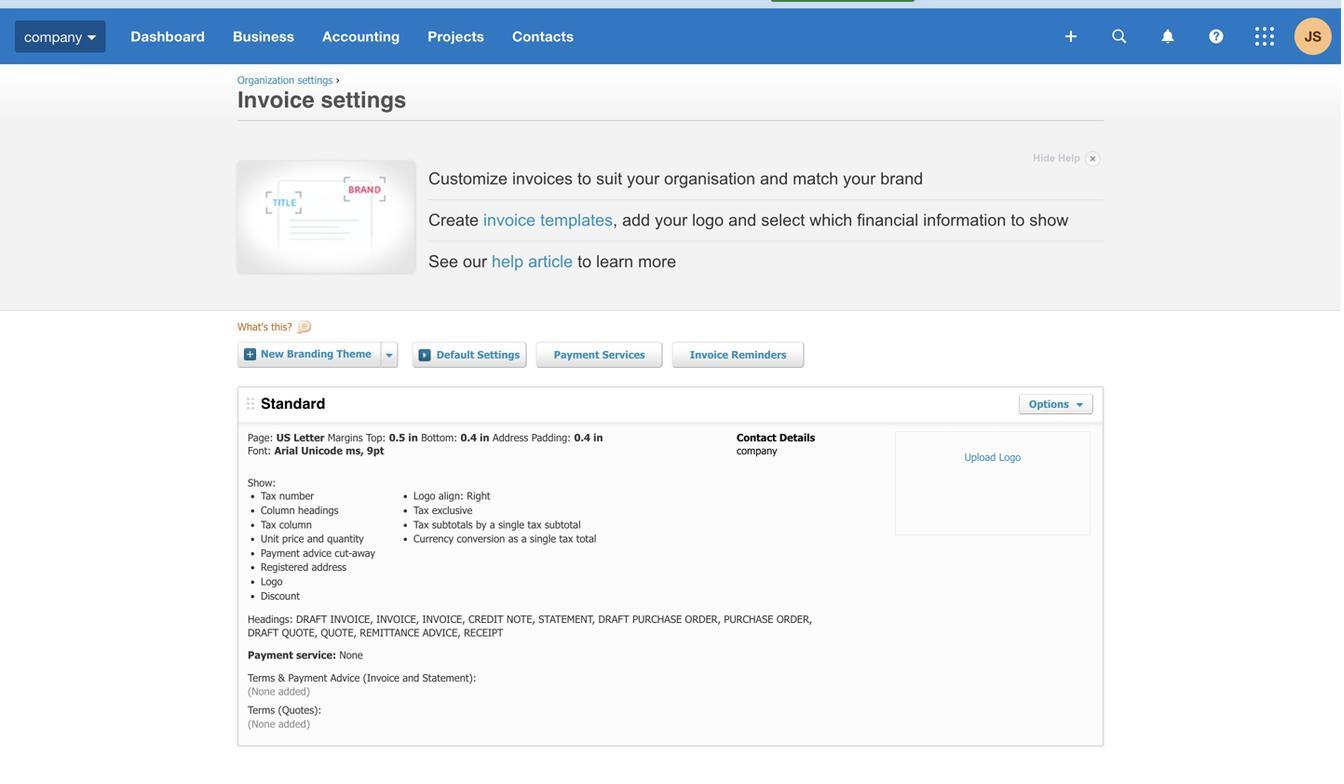 Task type: describe. For each thing, give the bounding box(es) containing it.
0 vertical spatial tax
[[528, 518, 542, 531]]

0 vertical spatial to
[[578, 169, 592, 188]]

advice,
[[423, 626, 461, 639]]

payment up &
[[248, 649, 293, 661]]

1 invoice, from the left
[[330, 613, 373, 625]]

hide help
[[1033, 152, 1080, 164]]

0.5
[[389, 431, 405, 444]]

create invoice templates , add your logo and select which financial information to show
[[428, 210, 1069, 230]]

1 quote, from the left
[[282, 626, 318, 639]]

2 (none from the top
[[248, 718, 275, 730]]

headings:
[[248, 613, 293, 625]]

unit
[[261, 532, 279, 545]]

3 in from the left
[[593, 431, 603, 444]]

templates
[[540, 210, 613, 230]]

company inside popup button
[[24, 28, 82, 44]]

brand
[[880, 169, 923, 188]]

and right logo
[[729, 210, 757, 230]]

logo
[[692, 210, 724, 230]]

and left "match"
[[760, 169, 788, 188]]

unicode
[[301, 444, 343, 457]]

branding
[[287, 347, 334, 360]]

arial
[[274, 444, 298, 457]]

0 horizontal spatial single
[[498, 518, 524, 531]]

company inside contact details company upload logo
[[737, 444, 777, 457]]

1 horizontal spatial svg image
[[1162, 29, 1174, 43]]

ms,
[[346, 444, 364, 457]]

learn
[[596, 252, 633, 271]]

1 horizontal spatial draft
[[296, 613, 327, 625]]

letter
[[293, 431, 324, 444]]

9pt
[[367, 444, 384, 457]]

dashboard
[[131, 28, 205, 45]]

0 vertical spatial settings
[[298, 74, 333, 86]]

theme
[[337, 347, 371, 360]]

business
[[233, 28, 294, 45]]

logo inside the show: tax number column headings tax column unit price and quantity payment advice cut-away registered address logo discount
[[261, 575, 283, 588]]

discount
[[261, 589, 300, 602]]

address
[[493, 431, 528, 444]]

payment left services
[[554, 348, 599, 361]]

contacts
[[512, 28, 574, 45]]

help
[[1058, 152, 1080, 164]]

what's this? link
[[238, 320, 314, 337]]

help article link
[[492, 252, 573, 271]]

projects button
[[414, 8, 498, 64]]

create
[[428, 210, 479, 230]]

new branding theme
[[261, 347, 371, 360]]

hide help link
[[1033, 147, 1101, 170]]

›
[[336, 74, 340, 86]]

2 horizontal spatial svg image
[[1256, 27, 1274, 46]]

payment inside the show: tax number column headings tax column unit price and quantity payment advice cut-away registered address logo discount
[[261, 547, 300, 559]]

payment inside terms & payment advice (invoice and statement): (none added) terms (quotes): (none added)
[[288, 671, 327, 684]]

article
[[528, 252, 573, 271]]

organisation
[[664, 169, 756, 188]]

payment service: none
[[248, 649, 363, 661]]

options
[[1029, 398, 1072, 410]]

registered
[[261, 561, 308, 573]]

more
[[638, 252, 676, 271]]

service:
[[296, 649, 336, 661]]

invoice inside organization settings › invoice settings
[[238, 87, 315, 113]]

page: us letter margins top: 0.5 in bottom: 0.4 in address padding: 0.4 in font: arial unicode ms,               9pt
[[248, 431, 603, 457]]

1 added) from the top
[[278, 685, 310, 698]]

price
[[282, 532, 304, 545]]

statement):
[[423, 671, 477, 684]]

bottom:
[[421, 431, 457, 444]]

and inside terms & payment advice (invoice and statement): (none added) terms (quotes): (none added)
[[403, 671, 419, 684]]

advice
[[303, 547, 332, 559]]

information
[[923, 210, 1006, 230]]

remittance
[[360, 626, 420, 639]]

show
[[1030, 210, 1069, 230]]

2 0.4 from the left
[[574, 431, 590, 444]]

accounting button
[[308, 8, 414, 64]]

none
[[339, 649, 363, 661]]

conversion
[[457, 532, 505, 545]]

headings
[[298, 504, 339, 516]]

1 (none from the top
[[248, 685, 275, 698]]

details
[[780, 431, 815, 444]]

invoice
[[483, 210, 536, 230]]

company button
[[0, 8, 117, 64]]

organization settings › invoice settings
[[238, 74, 406, 113]]

quantity
[[327, 532, 364, 545]]

3 invoice, from the left
[[422, 613, 465, 625]]

us
[[276, 431, 290, 444]]

2 invoice, from the left
[[376, 613, 419, 625]]

your left brand
[[843, 169, 876, 188]]

dashboard link
[[117, 8, 219, 64]]

contacts button
[[498, 8, 588, 64]]

financial
[[857, 210, 919, 230]]

1 0.4 from the left
[[461, 431, 477, 444]]

match
[[793, 169, 838, 188]]

js button
[[1295, 8, 1341, 64]]

business button
[[219, 8, 308, 64]]

2 purchase from the left
[[724, 613, 773, 625]]

2 order, from the left
[[777, 613, 812, 625]]

banner containing dashboard
[[0, 0, 1341, 64]]

logo inside contact details company upload logo
[[999, 451, 1021, 463]]

total
[[576, 532, 596, 545]]

projects
[[428, 28, 484, 45]]

note,
[[507, 613, 535, 625]]

page:
[[248, 431, 273, 444]]

1 terms from the top
[[248, 671, 275, 684]]

1 in from the left
[[408, 431, 418, 444]]

cut-
[[335, 547, 352, 559]]

which
[[810, 210, 852, 230]]

0 vertical spatial a
[[490, 518, 495, 531]]

select
[[761, 210, 805, 230]]



Task type: locate. For each thing, give the bounding box(es) containing it.
a
[[490, 518, 495, 531], [521, 532, 527, 545]]

settings left ›
[[298, 74, 333, 86]]

0 vertical spatial logo
[[999, 451, 1021, 463]]

0 horizontal spatial a
[[490, 518, 495, 531]]

a right as
[[521, 532, 527, 545]]

company
[[24, 28, 82, 44], [737, 444, 777, 457]]

suit
[[596, 169, 622, 188]]

payment
[[554, 348, 599, 361], [261, 547, 300, 559], [248, 649, 293, 661], [288, 671, 327, 684]]

column
[[261, 504, 295, 516]]

show: tax number column headings tax column unit price and quantity payment advice cut-away registered address logo discount
[[248, 476, 375, 602]]

1 horizontal spatial purchase
[[724, 613, 773, 625]]

invoice templates link
[[483, 210, 613, 230]]

logo right upload
[[999, 451, 1021, 463]]

0 horizontal spatial order,
[[685, 613, 721, 625]]

1 vertical spatial tax
[[559, 532, 573, 545]]

terms & payment advice (invoice and statement): (none added) terms (quotes): (none added)
[[248, 671, 477, 730]]

tax
[[261, 490, 276, 502], [414, 504, 429, 516], [261, 518, 276, 531], [414, 518, 429, 531]]

invoice, up the remittance
[[376, 613, 419, 625]]

settings
[[298, 74, 333, 86], [321, 87, 406, 113]]

logo left align:
[[414, 490, 435, 502]]

column
[[279, 518, 312, 531]]

in left address
[[480, 431, 489, 444]]

terms
[[248, 671, 275, 684], [248, 704, 275, 716]]

1 vertical spatial a
[[521, 532, 527, 545]]

and right (invoice
[[403, 671, 419, 684]]

js
[[1305, 28, 1322, 45]]

0 horizontal spatial company
[[24, 28, 82, 44]]

svg image inside 'company' popup button
[[87, 35, 96, 40]]

1 vertical spatial logo
[[414, 490, 435, 502]]

invoice reminders
[[690, 348, 787, 361]]

padding:
[[532, 431, 571, 444]]

your
[[627, 169, 660, 188], [843, 169, 876, 188], [655, 210, 688, 230]]

(invoice
[[363, 671, 399, 684]]

1 horizontal spatial order,
[[777, 613, 812, 625]]

invoice reminders link
[[672, 342, 804, 368]]

1 horizontal spatial invoice,
[[376, 613, 419, 625]]

single down subtotal
[[530, 532, 556, 545]]

0 horizontal spatial invoice
[[238, 87, 315, 113]]

to left suit
[[578, 169, 592, 188]]

logo inside logo align:                                      right tax                 exclusive tax subtotals                                                  by a single tax subtotal currency conversion as                                                          a single tax total
[[414, 490, 435, 502]]

0 horizontal spatial svg image
[[87, 35, 96, 40]]

a right the by
[[490, 518, 495, 531]]

2 horizontal spatial in
[[593, 431, 603, 444]]

1 vertical spatial settings
[[321, 87, 406, 113]]

tax down subtotal
[[559, 532, 573, 545]]

what's
[[238, 320, 268, 333]]

number
[[279, 490, 314, 502]]

0.4 right padding:
[[574, 431, 590, 444]]

align:
[[439, 490, 464, 502]]

currency
[[414, 532, 454, 545]]

0 vertical spatial invoice
[[238, 87, 315, 113]]

to left "learn"
[[578, 252, 592, 271]]

1 vertical spatial terms
[[248, 704, 275, 716]]

headings: draft invoice,             invoice,             invoice,             credit note,             statement,             draft purchase order,                         purchase order, draft quote,                         quote,             remittance advice,             receipt
[[248, 613, 812, 639]]

customize
[[428, 169, 508, 188]]

1 purchase from the left
[[633, 613, 682, 625]]

and up 'advice'
[[307, 532, 324, 545]]

tax
[[528, 518, 542, 531], [559, 532, 573, 545]]

1 horizontal spatial in
[[480, 431, 489, 444]]

new
[[261, 347, 284, 360]]

terms left &
[[248, 671, 275, 684]]

away
[[352, 547, 375, 559]]

right
[[467, 490, 490, 502]]

address
[[312, 561, 347, 573]]

1 horizontal spatial logo
[[414, 490, 435, 502]]

0 horizontal spatial quote,
[[282, 626, 318, 639]]

credit
[[468, 613, 504, 625]]

see
[[428, 252, 458, 271]]

purchase
[[633, 613, 682, 625], [724, 613, 773, 625]]

1 vertical spatial company
[[737, 444, 777, 457]]

1 horizontal spatial 0.4
[[574, 431, 590, 444]]

your right add
[[655, 210, 688, 230]]

payment services link
[[536, 342, 663, 368]]

settings down ›
[[321, 87, 406, 113]]

1 horizontal spatial single
[[530, 532, 556, 545]]

services
[[602, 348, 645, 361]]

font:
[[248, 444, 271, 457]]

2 added) from the top
[[278, 718, 310, 730]]

0 horizontal spatial svg image
[[1066, 31, 1077, 42]]

logo
[[999, 451, 1021, 463], [414, 490, 435, 502], [261, 575, 283, 588]]

0 horizontal spatial draft
[[248, 626, 279, 639]]

statement,
[[539, 613, 595, 625]]

standard
[[261, 395, 325, 412]]

draft up service:
[[296, 613, 327, 625]]

1 vertical spatial to
[[1011, 210, 1025, 230]]

1 vertical spatial added)
[[278, 718, 310, 730]]

added) down &
[[278, 685, 310, 698]]

subtotal
[[545, 518, 581, 531]]

single
[[498, 518, 524, 531], [530, 532, 556, 545]]

invoices
[[512, 169, 573, 188]]

2 vertical spatial logo
[[261, 575, 283, 588]]

tax left subtotal
[[528, 518, 542, 531]]

logo align:                                      right tax                 exclusive tax subtotals                                                  by a single tax subtotal currency conversion as                                                          a single tax total
[[414, 490, 596, 545]]

1 horizontal spatial company
[[737, 444, 777, 457]]

invoice,
[[330, 613, 373, 625], [376, 613, 419, 625], [422, 613, 465, 625]]

1 vertical spatial (none
[[248, 718, 275, 730]]

terms left (quotes):
[[248, 704, 275, 716]]

invoice left reminders
[[690, 348, 728, 361]]

1 horizontal spatial quote,
[[321, 626, 357, 639]]

this?
[[271, 320, 292, 333]]

added) down (quotes):
[[278, 718, 310, 730]]

0 horizontal spatial invoice,
[[330, 613, 373, 625]]

,
[[613, 210, 618, 230]]

and inside the show: tax number column headings tax column unit price and quantity payment advice cut-away registered address logo discount
[[307, 532, 324, 545]]

in right padding:
[[593, 431, 603, 444]]

your right suit
[[627, 169, 660, 188]]

settings
[[477, 348, 520, 361]]

quote,
[[282, 626, 318, 639], [321, 626, 357, 639]]

svg image
[[1162, 29, 1174, 43], [1209, 29, 1223, 43], [87, 35, 96, 40]]

help
[[492, 252, 524, 271]]

our
[[463, 252, 487, 271]]

advice
[[330, 671, 360, 684]]

1 horizontal spatial a
[[521, 532, 527, 545]]

0 vertical spatial terms
[[248, 671, 275, 684]]

upload
[[965, 451, 996, 463]]

invoice, up 'none'
[[330, 613, 373, 625]]

new branding theme link
[[242, 342, 381, 367]]

payment services
[[554, 348, 645, 361]]

payment down payment service: none on the left bottom of the page
[[288, 671, 327, 684]]

0 vertical spatial single
[[498, 518, 524, 531]]

1 vertical spatial invoice
[[690, 348, 728, 361]]

1 horizontal spatial invoice
[[690, 348, 728, 361]]

to
[[578, 169, 592, 188], [1011, 210, 1025, 230], [578, 252, 592, 271]]

2 vertical spatial to
[[578, 252, 592, 271]]

receipt
[[464, 626, 503, 639]]

top:
[[366, 431, 386, 444]]

and
[[760, 169, 788, 188], [729, 210, 757, 230], [307, 532, 324, 545], [403, 671, 419, 684]]

invoice, up advice,
[[422, 613, 465, 625]]

draft down headings:
[[248, 626, 279, 639]]

0 horizontal spatial tax
[[528, 518, 542, 531]]

0 horizontal spatial logo
[[261, 575, 283, 588]]

by
[[476, 518, 487, 531]]

add
[[622, 210, 650, 230]]

0.4 right bottom:
[[461, 431, 477, 444]]

default
[[437, 348, 474, 361]]

draft right 'statement,'
[[598, 613, 629, 625]]

to left show
[[1011, 210, 1025, 230]]

show:
[[248, 476, 276, 489]]

2 terms from the top
[[248, 704, 275, 716]]

reminders
[[731, 348, 787, 361]]

2 horizontal spatial logo
[[999, 451, 1021, 463]]

single up as
[[498, 518, 524, 531]]

upload logo link
[[895, 431, 1091, 535]]

payment up "registered" at the left of the page
[[261, 547, 300, 559]]

see our help article to learn more
[[428, 252, 676, 271]]

2 quote, from the left
[[321, 626, 357, 639]]

0 vertical spatial added)
[[278, 685, 310, 698]]

1 vertical spatial single
[[530, 532, 556, 545]]

0 horizontal spatial purchase
[[633, 613, 682, 625]]

0 horizontal spatial in
[[408, 431, 418, 444]]

1 horizontal spatial svg image
[[1113, 29, 1127, 43]]

default settings link
[[412, 342, 527, 368]]

0 vertical spatial (none
[[248, 685, 275, 698]]

2 horizontal spatial svg image
[[1209, 29, 1223, 43]]

1 order, from the left
[[685, 613, 721, 625]]

0 vertical spatial company
[[24, 28, 82, 44]]

2 horizontal spatial draft
[[598, 613, 629, 625]]

subtotals
[[432, 518, 473, 531]]

(none
[[248, 685, 275, 698], [248, 718, 275, 730]]

2 in from the left
[[480, 431, 489, 444]]

svg image
[[1256, 27, 1274, 46], [1113, 29, 1127, 43], [1066, 31, 1077, 42]]

quote, up 'none'
[[321, 626, 357, 639]]

0 horizontal spatial 0.4
[[461, 431, 477, 444]]

margins
[[328, 431, 363, 444]]

quote, up payment service: none on the left bottom of the page
[[282, 626, 318, 639]]

hide
[[1033, 152, 1055, 164]]

organization settings link
[[238, 74, 333, 86]]

in right 0.5
[[408, 431, 418, 444]]

invoice down organization settings link
[[238, 87, 315, 113]]

2 horizontal spatial invoice,
[[422, 613, 465, 625]]

banner
[[0, 0, 1341, 64]]

1 horizontal spatial tax
[[559, 532, 573, 545]]

logo up the discount on the bottom of the page
[[261, 575, 283, 588]]



Task type: vqa. For each thing, say whether or not it's contained in the screenshot.
"DOCUMENT"
no



